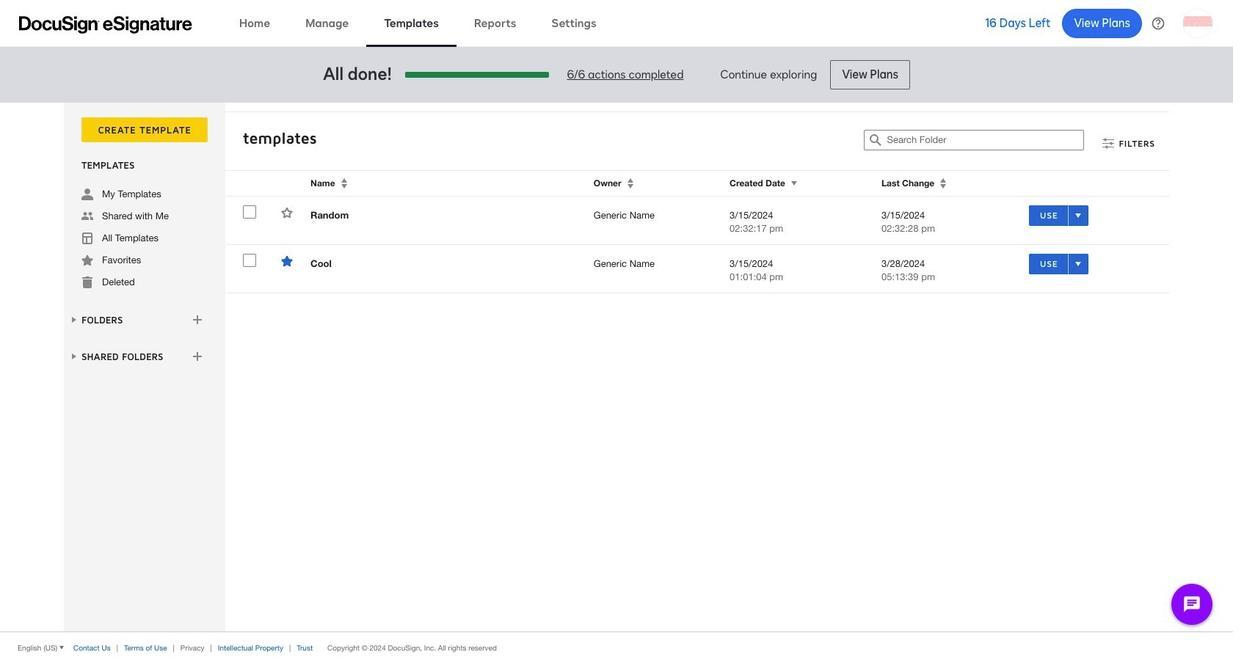 Task type: describe. For each thing, give the bounding box(es) containing it.
more info region
[[0, 632, 1233, 664]]

docusign esignature image
[[19, 16, 192, 33]]

templates image
[[81, 233, 93, 244]]

secondary navigation region
[[64, 103, 1173, 632]]

add random to favorites image
[[281, 207, 293, 219]]

user image
[[81, 189, 93, 200]]

star filled image
[[81, 255, 93, 266]]



Task type: vqa. For each thing, say whether or not it's contained in the screenshot.
docusignlogo
no



Task type: locate. For each thing, give the bounding box(es) containing it.
Search Folder text field
[[887, 131, 1084, 150]]

your uploaded profile image image
[[1183, 8, 1213, 38]]

remove cool from favorites image
[[281, 255, 293, 267]]

view folders image
[[68, 314, 80, 326]]

shared image
[[81, 211, 93, 222]]

view shared folders image
[[68, 351, 80, 363]]

trash image
[[81, 277, 93, 288]]



